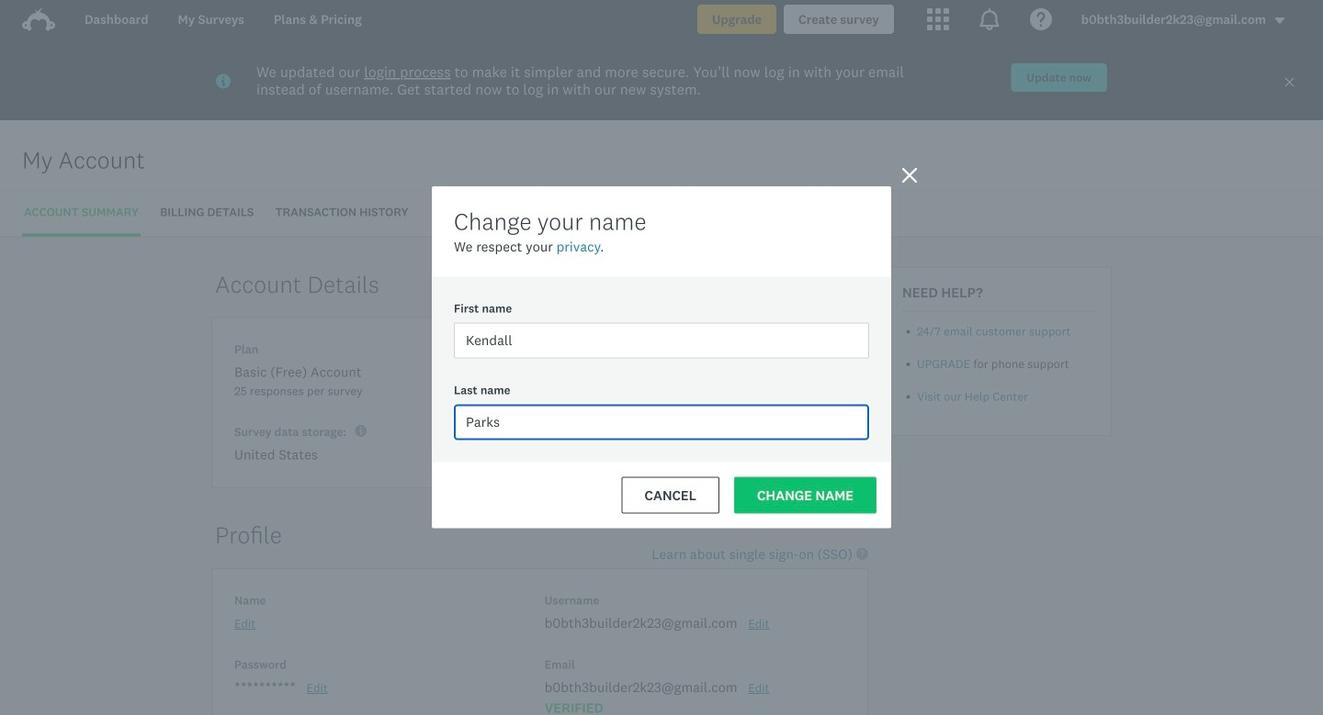 Task type: describe. For each thing, give the bounding box(es) containing it.
x image
[[1284, 76, 1295, 88]]



Task type: vqa. For each thing, say whether or not it's contained in the screenshot.
rewards image on the top of the page
no



Task type: locate. For each thing, give the bounding box(es) containing it.
None text field
[[454, 323, 869, 359]]

1 horizontal spatial products icon image
[[978, 8, 1000, 30]]

surveymonkey logo image
[[22, 8, 55, 31]]

None text field
[[454, 405, 869, 441]]

2 products icon image from the left
[[978, 8, 1000, 30]]

products icon image
[[927, 8, 949, 30], [978, 8, 1000, 30]]

help icon image
[[1030, 8, 1052, 30]]

0 horizontal spatial products icon image
[[927, 8, 949, 30]]

1 products icon image from the left
[[927, 8, 949, 30]]



